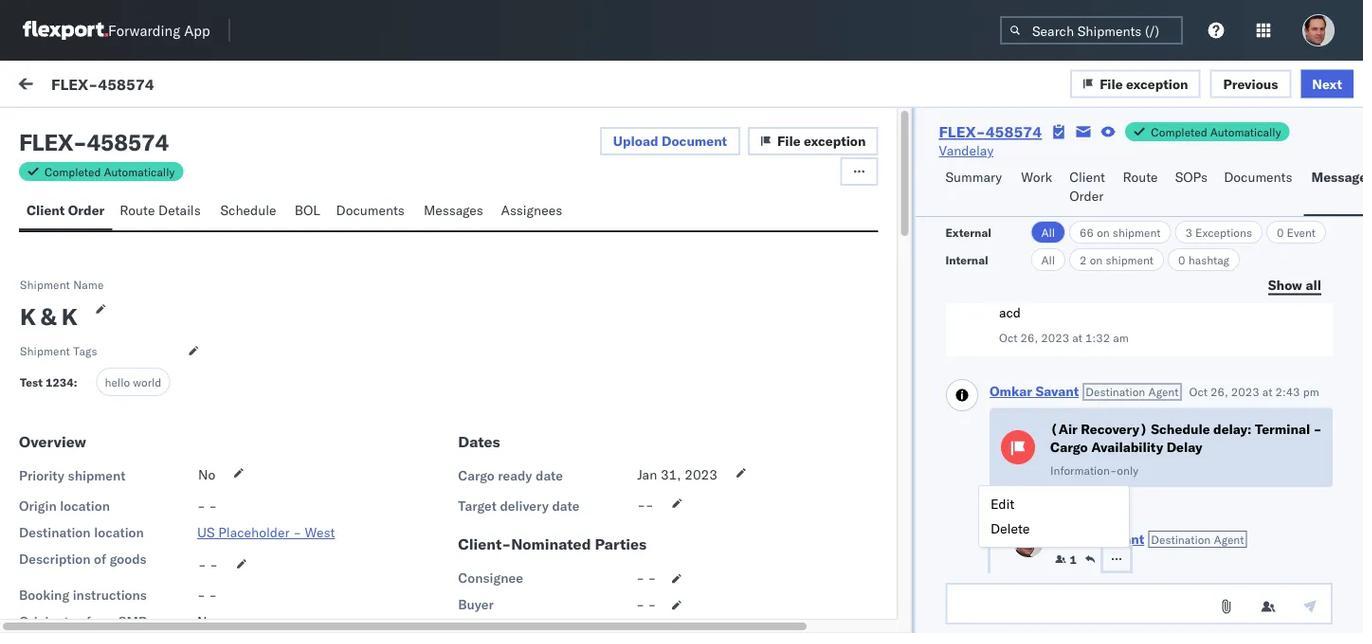 Task type: locate. For each thing, give the bounding box(es) containing it.
1 vertical spatial on
[[1090, 253, 1103, 267]]

1 vertical spatial pm
[[584, 576, 604, 592]]

savant up warehouse
[[135, 542, 176, 558]]

work right "related"
[[1095, 165, 1120, 179]]

0 horizontal spatial client
[[27, 202, 65, 219]]

pdt
[[607, 459, 632, 476], [607, 576, 632, 592]]

0 horizontal spatial agent
[[1148, 385, 1179, 399]]

savant up parties
[[1101, 531, 1144, 548]]

destination down 1366815
[[1086, 385, 1145, 399]]

internal inside button
[[127, 120, 174, 137]]

1 vertical spatial flex- 458574
[[1052, 576, 1141, 592]]

omkar savant up exception: warehouse
[[92, 542, 176, 558]]

1234
[[45, 376, 74, 390]]

1 horizontal spatial external
[[946, 225, 992, 239]]

upload document button
[[600, 127, 741, 156]]

shipment
[[1113, 225, 1161, 239], [1106, 253, 1154, 267], [68, 468, 126, 484]]

2 omkar savant from the top
[[92, 342, 176, 358]]

1 vertical spatial date
[[552, 498, 580, 514]]

0 vertical spatial work
[[184, 78, 215, 94]]

2
[[1080, 253, 1087, 267], [1055, 571, 1062, 585]]

k left &
[[20, 303, 36, 331]]

shipment for shipment name
[[20, 277, 70, 292]]

2 shipment from the top
[[20, 344, 70, 358]]

delay
[[1166, 439, 1202, 456]]

agent
[[1148, 385, 1179, 399], [1214, 532, 1244, 546]]

file right document
[[778, 133, 801, 149]]

test
[[20, 376, 43, 390]]

client down flex
[[27, 202, 65, 219]]

1 all from the top
[[1042, 225, 1056, 239]]

all button up acd oct 26, 2023 at 1:32 am
[[1031, 248, 1066, 271]]

0 left event
[[1277, 225, 1284, 239]]

message inside button
[[1312, 169, 1364, 185]]

exception: warehouse
[[60, 574, 202, 591]]

26, for oct 26, 2023, 2:45 pm pdt
[[487, 576, 508, 592]]

0 horizontal spatial internal
[[127, 120, 174, 137]]

order down flex - 458574
[[68, 202, 105, 219]]

0 horizontal spatial work
[[54, 73, 103, 99]]

on right 66
[[1097, 225, 1110, 239]]

resize handle column header
[[431, 158, 454, 633], [726, 158, 748, 633], [1020, 158, 1043, 633], [1315, 158, 1338, 633]]

shipment up the k & k
[[20, 277, 70, 292]]

vandelay
[[939, 142, 994, 159]]

(0) down import work
[[177, 120, 202, 137]]

work up external (0)
[[54, 73, 103, 99]]

1 vertical spatial 2
[[1055, 571, 1062, 585]]

None text field
[[946, 583, 1333, 625]]

route left sops
[[1123, 169, 1158, 185]]

client order button down flex
[[19, 193, 112, 230]]

2 up flex- 1854269
[[1080, 253, 1087, 267]]

no up us
[[198, 467, 215, 483]]

location up destination location
[[60, 498, 110, 514]]

warehouse
[[131, 574, 202, 591]]

all up flex- 1854269
[[1042, 253, 1056, 267]]

shipment name
[[20, 277, 104, 292]]

1 vertical spatial external
[[946, 225, 992, 239]]

1 horizontal spatial completed
[[1151, 125, 1208, 139]]

i
[[57, 284, 61, 300]]

2 all button from the top
[[1031, 248, 1066, 271]]

oct 26, 2023, 2:45 pm pdt
[[462, 576, 632, 592]]

completed up item/shipment at the top of the page
[[1151, 125, 1208, 139]]

location
[[60, 498, 110, 514], [94, 524, 144, 541]]

1 vertical spatial work
[[1095, 165, 1120, 179]]

order for client order button to the left
[[68, 202, 105, 219]]

0 vertical spatial am
[[64, 284, 82, 300]]

2023, left 2:46
[[511, 459, 548, 476]]

1 horizontal spatial exception
[[1127, 75, 1189, 92]]

- - for buyer
[[636, 596, 656, 613]]

2 pm from the top
[[584, 576, 604, 592]]

destination down (air recovery) schedule delay: terminal - cargo availability delay information-only
[[1151, 532, 1211, 546]]

shipment up 1854269
[[1106, 253, 1154, 267]]

all
[[1042, 225, 1056, 239], [1042, 253, 1056, 267]]

1 all button from the top
[[1031, 221, 1066, 244]]

messages button
[[416, 193, 494, 230]]

acd oct 26, 2023 at 1:32 am
[[999, 304, 1129, 345]]

2023 left 1:32
[[1041, 331, 1069, 345]]

1 vertical spatial 2023
[[1231, 385, 1259, 399]]

at
[[1072, 331, 1082, 345], [1262, 385, 1272, 399]]

1 horizontal spatial 2023
[[1041, 331, 1069, 345]]

exception: up the 'origin location'
[[60, 465, 127, 482]]

route left 'details' in the left of the page
[[120, 202, 155, 219]]

documents up exceptions
[[1224, 169, 1293, 185]]

26, for oct 26, 2023, 2:46 pm pdt
[[487, 459, 508, 476]]

1 vertical spatial exception
[[804, 133, 866, 149]]

no right and
[[197, 614, 214, 630]]

oct for oct 26, 2023, 2:46 pm pdt
[[462, 459, 484, 476]]

documents button right bol
[[329, 193, 416, 230]]

(0)
[[84, 120, 108, 137], [177, 120, 202, 137]]

0 horizontal spatial flex-458574
[[51, 74, 154, 93]]

0 vertical spatial omkar savant destination agent
[[989, 383, 1179, 400]]

2 inside button
[[1055, 571, 1062, 585]]

all button left 66
[[1031, 221, 1066, 244]]

automatically up messaging
[[104, 165, 175, 179]]

completed
[[1151, 125, 1208, 139], [45, 165, 101, 179]]

savant down internal (0) button
[[135, 160, 176, 177]]

0 horizontal spatial (0)
[[84, 120, 108, 137]]

1 horizontal spatial 0
[[1277, 225, 1284, 239]]

internal
[[127, 120, 174, 137], [946, 253, 989, 267]]

name
[[73, 277, 104, 292]]

1 vertical spatial shipment
[[1106, 253, 1154, 267]]

0 horizontal spatial exception
[[804, 133, 866, 149]]

26, down dates
[[487, 459, 508, 476]]

0 vertical spatial exception
[[1127, 75, 1189, 92]]

shipment for 2 on shipment
[[1106, 253, 1154, 267]]

on up flex- 1854269
[[1090, 253, 1103, 267]]

1 vertical spatial shipment
[[20, 344, 70, 358]]

omkar savant for messaging
[[92, 160, 176, 177]]

flex- down (air on the right bottom
[[1052, 459, 1091, 476]]

upload
[[613, 133, 659, 149]]

2 k from the left
[[62, 303, 77, 331]]

app
[[184, 21, 210, 39]]

(0) inside "button"
[[84, 120, 108, 137]]

(air recovery) schedule delay: terminal - cargo availability delay information-only
[[1050, 421, 1322, 477]]

file down search shipments (/) text box
[[1100, 75, 1123, 92]]

flex- 458574 down 1
[[1052, 576, 1141, 592]]

completed automatically up sops
[[1151, 125, 1282, 139]]

client order down flex
[[27, 202, 105, 219]]

documents right bol button
[[336, 202, 405, 219]]

0 horizontal spatial k
[[20, 303, 36, 331]]

1 horizontal spatial file
[[1100, 75, 1123, 92]]

1 horizontal spatial message
[[1312, 169, 1364, 185]]

we
[[386, 611, 402, 628]]

next button
[[1301, 69, 1354, 98]]

1 vertical spatial location
[[94, 524, 144, 541]]

0 horizontal spatial completed
[[45, 165, 101, 179]]

1 vertical spatial all
[[1042, 253, 1056, 267]]

bol button
[[287, 193, 329, 230]]

2023 right the 31,
[[685, 467, 718, 483]]

flex-458574 down forwarding app link
[[51, 74, 154, 93]]

0 vertical spatial internal
[[127, 120, 174, 137]]

0 horizontal spatial external
[[30, 120, 80, 137]]

bol
[[295, 202, 320, 219]]

on for 2
[[1090, 253, 1103, 267]]

route inside button
[[1123, 169, 1158, 185]]

0 vertical spatial external
[[30, 120, 80, 137]]

1 vertical spatial completed
[[45, 165, 101, 179]]

work inside work button
[[1021, 169, 1053, 185]]

cargo down (air on the right bottom
[[1050, 439, 1088, 456]]

1 vertical spatial work
[[1021, 169, 1053, 185]]

0 vertical spatial date
[[536, 468, 563, 484]]

1 vertical spatial at
[[1262, 385, 1272, 399]]

4 resize handle column header from the left
[[1315, 158, 1338, 633]]

am right i
[[64, 284, 82, 300]]

0 left hashtag
[[1179, 253, 1186, 267]]

0 horizontal spatial 0
[[1179, 253, 1186, 267]]

26, up delay:
[[1211, 385, 1228, 399]]

file exception button
[[1071, 69, 1201, 98], [1071, 69, 1201, 98], [748, 127, 879, 156], [748, 127, 879, 156]]

2 (0) from the left
[[177, 120, 202, 137]]

0 horizontal spatial file exception
[[778, 133, 866, 149]]

1854269
[[1091, 269, 1149, 285]]

omkar savant destination agent up parties
[[1055, 531, 1244, 548]]

omkar savant destination agent
[[989, 383, 1179, 400], [1055, 531, 1244, 548]]

26,
[[1020, 331, 1038, 345], [1211, 385, 1228, 399], [487, 459, 508, 476], [487, 576, 508, 592]]

work for related
[[1095, 165, 1120, 179]]

0 horizontal spatial route
[[120, 202, 155, 219]]

omkar savant button up 1
[[1055, 531, 1144, 548]]

1 horizontal spatial work
[[1021, 169, 1053, 185]]

2 vertical spatial shipment
[[68, 468, 126, 484]]

0 vertical spatial documents
[[1224, 169, 1293, 185]]

1 vertical spatial cargo
[[458, 468, 495, 484]]

nominated
[[511, 535, 591, 554]]

client order up 66
[[1070, 169, 1106, 204]]

summary
[[946, 169, 1002, 185]]

(0) for external (0)
[[84, 120, 108, 137]]

2 exception: from the top
[[60, 574, 127, 591]]

0 vertical spatial location
[[60, 498, 110, 514]]

destination up description
[[19, 524, 91, 541]]

1 horizontal spatial client
[[1070, 169, 1106, 185]]

1 2023, from the top
[[511, 459, 548, 476]]

1 horizontal spatial internal
[[946, 253, 989, 267]]

1 horizontal spatial cargo
[[1050, 439, 1088, 456]]

- inside (air recovery) schedule delay: terminal - cargo availability delay information-only
[[1314, 421, 1322, 437]]

cargo up target at the bottom left
[[458, 468, 495, 484]]

1 vertical spatial agent
[[1214, 532, 1244, 546]]

1 exception: from the top
[[60, 465, 127, 482]]

(0) inside button
[[177, 120, 202, 137]]

0 vertical spatial pdt
[[607, 459, 632, 476]]

pm right 2:46
[[584, 459, 604, 476]]

2 vertical spatial 2023
[[685, 467, 718, 483]]

flex- 458574 up 66
[[1052, 178, 1141, 195]]

client order button
[[1062, 160, 1116, 216], [19, 193, 112, 230]]

2 resize handle column header from the left
[[726, 158, 748, 633]]

1 vertical spatial pdt
[[607, 576, 632, 592]]

1 pm from the top
[[584, 459, 604, 476]]

1 shipment from the top
[[20, 277, 70, 292]]

0 vertical spatial exception:
[[60, 465, 127, 482]]

1 k from the left
[[20, 303, 36, 331]]

flex-458574 up vandelay
[[939, 122, 1042, 141]]

work
[[54, 73, 103, 99], [1095, 165, 1120, 179]]

2 horizontal spatial 2023
[[1231, 385, 1259, 399]]

completed automatically down flex - 458574
[[45, 165, 175, 179]]

1 horizontal spatial completed automatically
[[1151, 125, 1282, 139]]

-
[[73, 128, 87, 156], [1314, 421, 1322, 437], [637, 497, 646, 513], [646, 497, 654, 513], [197, 498, 205, 514], [209, 498, 217, 514], [293, 524, 301, 541], [198, 557, 206, 573], [210, 557, 218, 573], [636, 570, 645, 587], [648, 570, 656, 587], [197, 587, 205, 604], [209, 587, 217, 604], [636, 596, 645, 613], [648, 596, 656, 613]]

priority
[[19, 468, 65, 484]]

recovery)
[[1081, 421, 1148, 437]]

pdt down "parties"
[[607, 576, 632, 592]]

message
[[59, 165, 104, 179], [1312, 169, 1364, 185]]

0 vertical spatial pm
[[584, 459, 604, 476]]

0 vertical spatial shipment
[[20, 277, 70, 292]]

work left "related"
[[1021, 169, 1053, 185]]

0 vertical spatial shipment
[[1113, 225, 1161, 239]]

26, up buyer
[[487, 576, 508, 592]]

0 vertical spatial flex- 458574
[[1052, 178, 1141, 195]]

1 omkar savant from the top
[[92, 160, 176, 177]]

latent messaging test.
[[57, 193, 193, 210]]

0 vertical spatial cargo
[[1050, 439, 1088, 456]]

external
[[30, 120, 80, 137], [946, 225, 992, 239]]

all left 66
[[1042, 225, 1056, 239]]

internal for internal (0)
[[127, 120, 174, 137]]

message up event
[[1312, 169, 1364, 185]]

omkar down destination location
[[92, 542, 132, 558]]

work for my
[[54, 73, 103, 99]]

established,
[[308, 611, 382, 628]]

0 horizontal spatial cargo
[[458, 468, 495, 484]]

client right work button
[[1070, 169, 1106, 185]]

2 all from the top
[[1042, 253, 1056, 267]]

exception: for exception: warehouse
[[60, 574, 127, 591]]

route for route details
[[120, 202, 155, 219]]

shipment up 2 on shipment
[[1113, 225, 1161, 239]]

placeholder
[[218, 524, 290, 541]]

0 vertical spatial completed
[[1151, 125, 1208, 139]]

2023 up delay:
[[1231, 385, 1259, 399]]

messages
[[424, 202, 483, 219]]

exception:
[[60, 465, 127, 482], [60, 574, 127, 591]]

0 vertical spatial on
[[1097, 225, 1110, 239]]

0 horizontal spatial 2
[[1055, 571, 1062, 585]]

1 (0) from the left
[[84, 120, 108, 137]]

omkar savant destination agent down flex- 1366815 on the right bottom of the page
[[989, 383, 1179, 400]]

2:46
[[552, 459, 581, 476]]

oct up delay
[[1189, 385, 1208, 399]]

pm right 2:45
[[584, 576, 604, 592]]

exception: down of
[[60, 574, 127, 591]]

automatically
[[1211, 125, 1282, 139], [104, 165, 175, 179]]

0 vertical spatial omkar savant button
[[989, 383, 1079, 400]]

2 vertical spatial omkar savant
[[92, 542, 176, 558]]

jan 31, 2023
[[637, 467, 718, 483]]

&
[[41, 303, 56, 331]]

route button
[[1116, 160, 1168, 216]]

0 vertical spatial completed automatically
[[1151, 125, 1282, 139]]

1 horizontal spatial k
[[62, 303, 77, 331]]

oct down dates
[[462, 459, 484, 476]]

oct down the acd
[[999, 331, 1017, 345]]

pdt for oct 26, 2023, 2:45 pm pdt
[[607, 576, 632, 592]]

at left 1:32
[[1072, 331, 1082, 345]]

66
[[1080, 225, 1094, 239]]

1 vertical spatial completed automatically
[[45, 165, 175, 179]]

client order button up 66
[[1062, 160, 1116, 216]]

all button for 2
[[1031, 248, 1066, 271]]

0 horizontal spatial schedule
[[220, 202, 277, 219]]

this is a great deal and with this contract established, we will
[[57, 611, 426, 628]]

0 horizontal spatial am
[[64, 284, 82, 300]]

0 for 0 event
[[1277, 225, 1284, 239]]

hashtag
[[1189, 253, 1230, 267]]

internal down import
[[127, 120, 174, 137]]

external inside "button"
[[30, 120, 80, 137]]

2 down 1 button
[[1055, 571, 1062, 585]]

pm
[[584, 459, 604, 476], [584, 576, 604, 592]]

2:43
[[1275, 385, 1300, 399]]

1 vertical spatial schedule
[[1151, 421, 1210, 437]]

0 horizontal spatial at
[[1072, 331, 1082, 345]]

1 horizontal spatial route
[[1123, 169, 1158, 185]]

31,
[[661, 467, 681, 483]]

test 1234 :
[[20, 376, 77, 390]]

shipment for shipment tags
[[20, 344, 70, 358]]

2023 for jan 31, 2023
[[685, 467, 718, 483]]

2 2023, from the top
[[511, 576, 548, 592]]

0 vertical spatial file
[[1100, 75, 1123, 92]]

1 vertical spatial am
[[1113, 331, 1129, 345]]

1:32
[[1085, 331, 1110, 345]]

1 vertical spatial omkar savant destination agent
[[1055, 531, 1244, 548]]

assignees button
[[494, 193, 573, 230]]

priority shipment
[[19, 468, 126, 484]]

shipment up the test 1234 :
[[20, 344, 70, 358]]

am
[[64, 284, 82, 300], [1113, 331, 1129, 345]]

route for route
[[1123, 169, 1158, 185]]

internal down summary button
[[946, 253, 989, 267]]

message up latent on the left top of the page
[[59, 165, 104, 179]]

1 vertical spatial omkar savant
[[92, 342, 176, 358]]

documents button up the 0 event
[[1217, 160, 1304, 216]]

all button for 66
[[1031, 221, 1066, 244]]

pdt for oct 26, 2023, 2:46 pm pdt
[[607, 459, 632, 476]]

2 pdt from the top
[[607, 576, 632, 592]]

0 vertical spatial work
[[54, 73, 103, 99]]

26, down the acd
[[1020, 331, 1038, 345]]

destination location
[[19, 524, 144, 541]]

shipment for 66 on shipment
[[1113, 225, 1161, 239]]

0
[[1277, 225, 1284, 239], [1179, 253, 1186, 267]]

internal for internal
[[946, 253, 989, 267]]

0 vertical spatial schedule
[[220, 202, 277, 219]]

schedule up delay
[[1151, 421, 1210, 437]]

hello
[[105, 375, 130, 389]]

0 vertical spatial at
[[1072, 331, 1082, 345]]

all for 66
[[1042, 225, 1056, 239]]

1 pdt from the top
[[607, 459, 632, 476]]

3 exceptions
[[1186, 225, 1253, 239]]

3 omkar savant from the top
[[92, 542, 176, 558]]

1 horizontal spatial destination
[[1086, 385, 1145, 399]]

order
[[1070, 188, 1104, 204], [68, 202, 105, 219]]

completed up latent on the left top of the page
[[45, 165, 101, 179]]

omkar savant up hello world
[[92, 342, 176, 358]]

flex
[[19, 128, 73, 156]]

66 on shipment
[[1080, 225, 1161, 239]]

oct for oct 26, 2023 at 2:43 pm
[[1189, 385, 1208, 399]]

automatically down the previous button
[[1211, 125, 1282, 139]]

oct up buyer
[[462, 576, 484, 592]]

route inside button
[[120, 202, 155, 219]]

related
[[1053, 165, 1092, 179]]

previous button
[[1210, 69, 1292, 98]]

at inside acd oct 26, 2023 at 1:32 am
[[1072, 331, 1082, 345]]

pdt left jan
[[607, 459, 632, 476]]

1 vertical spatial all button
[[1031, 248, 1066, 271]]

am right 1:32
[[1113, 331, 1129, 345]]

omkar savant up messaging
[[92, 160, 176, 177]]

2023,
[[511, 459, 548, 476], [511, 576, 548, 592]]



Task type: vqa. For each thing, say whether or not it's contained in the screenshot.
up in the Picked-up from Risun Technology (HK) Limited Origin Drayage
no



Task type: describe. For each thing, give the bounding box(es) containing it.
your
[[155, 374, 181, 391]]

us placeholder - west
[[197, 524, 335, 541]]

0 horizontal spatial documents
[[336, 202, 405, 219]]

client order for client order button to the right
[[1070, 169, 1106, 204]]

sops
[[1176, 169, 1208, 185]]

description
[[19, 551, 91, 568]]

only
[[1117, 463, 1139, 477]]

west
[[305, 524, 335, 541]]

my
[[19, 73, 49, 99]]

originates
[[19, 614, 83, 630]]

schedule inside schedule button
[[220, 202, 277, 219]]

2023, for 2:45
[[511, 576, 548, 592]]

date for target delivery date
[[552, 498, 580, 514]]

0 event
[[1277, 225, 1316, 239]]

upload document
[[613, 133, 727, 149]]

(0) for internal (0)
[[177, 120, 202, 137]]

shipment tags
[[20, 344, 97, 358]]

1 vertical spatial no
[[197, 614, 214, 630]]

forwarding app link
[[23, 21, 210, 40]]

0 vertical spatial flex-458574
[[51, 74, 154, 93]]

3
[[1186, 225, 1193, 239]]

2 horizontal spatial destination
[[1151, 532, 1211, 546]]

location for destination location
[[94, 524, 144, 541]]

client order for client order button to the left
[[27, 202, 105, 219]]

1 horizontal spatial client order button
[[1062, 160, 1116, 216]]

ready
[[498, 468, 532, 484]]

flex- up 66
[[1052, 178, 1091, 195]]

flexport. image
[[23, 21, 108, 40]]

1 flex- 458574 from the top
[[1052, 178, 1141, 195]]

flex- right my
[[51, 74, 98, 93]]

forwarding app
[[108, 21, 210, 39]]

item/shipment
[[1123, 165, 1200, 179]]

0 vertical spatial file exception
[[1100, 75, 1189, 92]]

flex- up vandelay
[[939, 122, 986, 141]]

flex- down 1
[[1052, 576, 1091, 592]]

jan
[[637, 467, 657, 483]]

1 vertical spatial file exception
[[778, 133, 866, 149]]

edit delete
[[991, 496, 1030, 537]]

0 horizontal spatial completed automatically
[[45, 165, 175, 179]]

2023, for 2:46
[[511, 459, 548, 476]]

- - for consignee
[[636, 570, 656, 587]]

1 vertical spatial omkar savant button
[[1055, 531, 1144, 548]]

goods
[[110, 551, 147, 568]]

omkar down flex - 458574
[[92, 160, 132, 177]]

external (0)
[[30, 120, 108, 137]]

test.
[[166, 193, 193, 210]]

omkar savant for floats
[[92, 342, 176, 358]]

vandelay link
[[939, 141, 994, 160]]

0 horizontal spatial automatically
[[104, 165, 175, 179]]

delete
[[991, 521, 1030, 537]]

show
[[1269, 276, 1303, 293]]

work button
[[1014, 160, 1062, 216]]

parties
[[595, 535, 647, 554]]

2 parties
[[1055, 571, 1112, 585]]

0 for 0 hashtag
[[1179, 253, 1186, 267]]

sops button
[[1168, 160, 1217, 216]]

schedule inside (air recovery) schedule delay: terminal - cargo availability delay information-only
[[1151, 421, 1210, 437]]

omkar down the acd
[[989, 383, 1032, 400]]

2271801
[[1091, 459, 1149, 476]]

date for cargo ready date
[[536, 468, 563, 484]]

2 flex- 458574 from the top
[[1052, 576, 1141, 592]]

on for 66
[[1097, 225, 1110, 239]]

1 button
[[1055, 552, 1077, 567]]

flex- down 1:32
[[1052, 359, 1091, 376]]

26, for oct 26, 2023 at 2:43 pm
[[1211, 385, 1228, 399]]

external for external
[[946, 225, 992, 239]]

contract
[[255, 611, 305, 628]]

us placeholder - west link
[[197, 524, 335, 541]]

:
[[74, 376, 77, 390]]

flex- 2271801
[[1052, 459, 1149, 476]]

flex- 1366815
[[1052, 359, 1149, 376]]

1366815
[[1091, 359, 1149, 376]]

floats
[[117, 374, 151, 391]]

related work item/shipment
[[1053, 165, 1200, 179]]

edit
[[991, 496, 1015, 513]]

2023 for oct 26, 2023 at 2:43 pm
[[1231, 385, 1259, 399]]

show all button
[[1257, 271, 1333, 300]]

deal
[[144, 611, 170, 628]]

2 for 2 parties
[[1055, 571, 1062, 585]]

all
[[1306, 276, 1322, 293]]

assignees
[[501, 202, 562, 219]]

3 resize handle column header from the left
[[1020, 158, 1043, 633]]

smb
[[118, 614, 147, 630]]

flex - 458574
[[19, 128, 169, 156]]

with
[[200, 611, 225, 628]]

pm for 2:45
[[584, 576, 604, 592]]

target
[[458, 498, 497, 514]]

k & k
[[20, 303, 77, 331]]

0 vertical spatial client
[[1070, 169, 1106, 185]]

pm
[[1303, 385, 1319, 399]]

overview
[[19, 432, 86, 451]]

buyer
[[458, 596, 494, 613]]

all for 2
[[1042, 253, 1056, 267]]

2 parties button
[[1055, 569, 1112, 586]]

1 horizontal spatial agent
[[1214, 532, 1244, 546]]

omkar up 1
[[1055, 531, 1098, 548]]

1 horizontal spatial flex-458574
[[939, 122, 1042, 141]]

flex-458574 link
[[939, 122, 1042, 141]]

exception: for exception:
[[60, 465, 127, 482]]

origin location
[[19, 498, 110, 514]]

0 horizontal spatial documents button
[[329, 193, 416, 230]]

forwarding
[[108, 21, 180, 39]]

whatever floats your
[[57, 374, 181, 391]]

originates from smb app
[[19, 614, 147, 633]]

external (0) button
[[23, 112, 120, 149]]

Search Shipments (/) text field
[[1000, 16, 1183, 45]]

cargo inside (air recovery) schedule delay: terminal - cargo availability delay information-only
[[1050, 439, 1088, 456]]

0 horizontal spatial client order button
[[19, 193, 112, 230]]

omkar up hello
[[92, 342, 132, 358]]

am inside acd oct 26, 2023 at 1:32 am
[[1113, 331, 1129, 345]]

great
[[110, 611, 141, 628]]

dates
[[458, 432, 500, 451]]

savant up (air on the right bottom
[[1035, 383, 1079, 400]]

tags
[[73, 344, 97, 358]]

savant up world
[[135, 342, 176, 358]]

2 for 2 on shipment
[[1080, 253, 1087, 267]]

location for origin location
[[60, 498, 110, 514]]

0 vertical spatial automatically
[[1211, 125, 1282, 139]]

(air
[[1050, 421, 1078, 437]]

2:45
[[552, 576, 581, 592]]

event
[[1287, 225, 1316, 239]]

previous
[[1224, 75, 1279, 92]]

availability
[[1091, 439, 1163, 456]]

this
[[57, 611, 82, 628]]

2023 inside acd oct 26, 2023 at 1:32 am
[[1041, 331, 1069, 345]]

is
[[86, 611, 96, 628]]

latent
[[57, 193, 95, 210]]

message button
[[1304, 160, 1364, 216]]

origin
[[19, 498, 57, 514]]

information-
[[1050, 463, 1117, 477]]

1 horizontal spatial at
[[1262, 385, 1272, 399]]

hello world
[[105, 375, 161, 389]]

external for external (0)
[[30, 120, 80, 137]]

0 horizontal spatial destination
[[19, 524, 91, 541]]

26, inside acd oct 26, 2023 at 1:32 am
[[1020, 331, 1038, 345]]

1 vertical spatial file
[[778, 133, 801, 149]]

exceptions
[[1196, 225, 1253, 239]]

target delivery date
[[458, 498, 580, 514]]

- - for description of goods
[[198, 557, 218, 573]]

acd
[[999, 304, 1021, 321]]

order for client order button to the right
[[1070, 188, 1104, 204]]

client-nominated parties
[[458, 535, 647, 554]]

1 vertical spatial client
[[27, 202, 65, 219]]

0 vertical spatial agent
[[1148, 385, 1179, 399]]

1 resize handle column header from the left
[[431, 158, 454, 633]]

0 horizontal spatial message
[[59, 165, 104, 179]]

oct inside acd oct 26, 2023 at 1:32 am
[[999, 331, 1017, 345]]

world
[[133, 375, 161, 389]]

oct for oct 26, 2023, 2:45 pm pdt
[[462, 576, 484, 592]]

flex- down 66
[[1052, 269, 1091, 285]]

internal (0) button
[[120, 112, 213, 149]]

pm for 2:46
[[584, 459, 604, 476]]

1 horizontal spatial documents
[[1224, 169, 1293, 185]]

of
[[94, 551, 106, 568]]

summary button
[[938, 160, 1014, 216]]

0 horizontal spatial work
[[184, 78, 215, 94]]

booking
[[19, 587, 69, 604]]

1 horizontal spatial documents button
[[1217, 160, 1304, 216]]

booking instructions
[[19, 587, 147, 604]]

0 vertical spatial no
[[198, 467, 215, 483]]

route details
[[120, 202, 201, 219]]

us
[[197, 524, 215, 541]]

filing
[[86, 284, 116, 300]]

i am filing
[[57, 284, 116, 300]]



